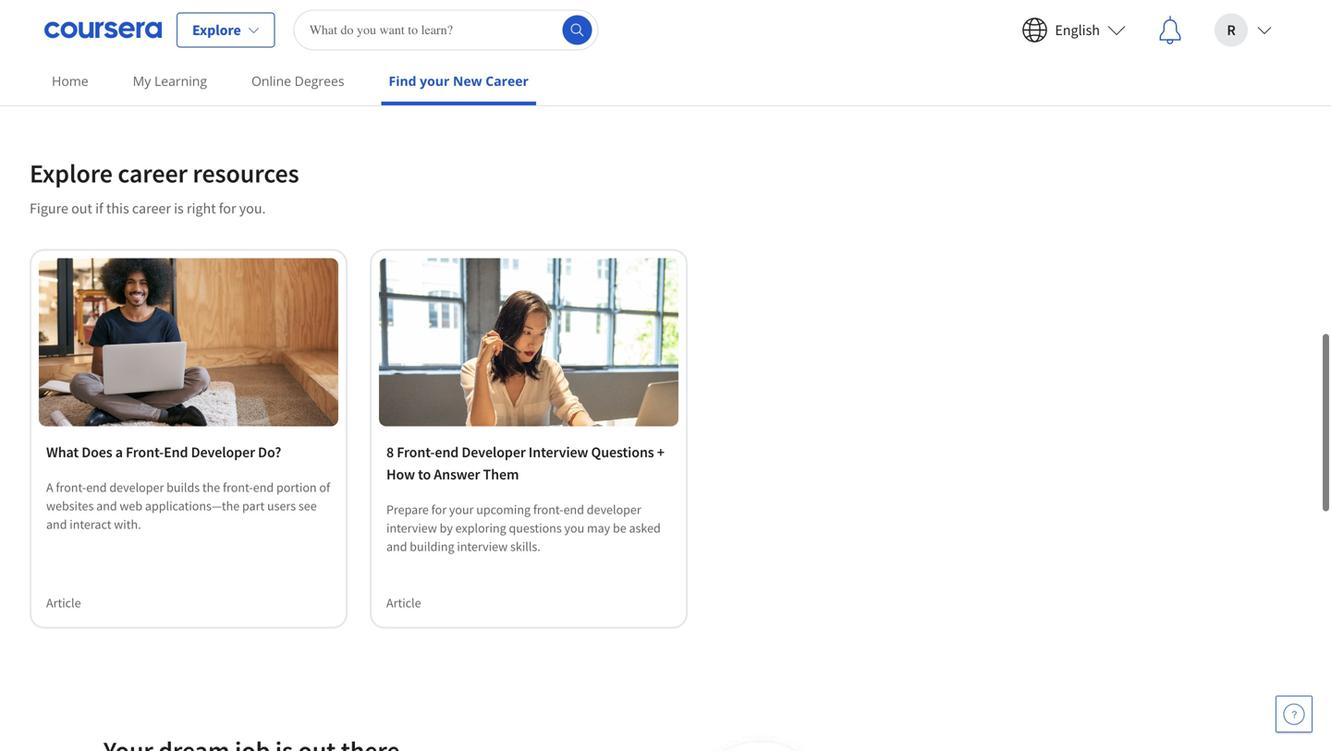 Task type: vqa. For each thing, say whether or not it's contained in the screenshot.
building
yes



Task type: describe. For each thing, give the bounding box(es) containing it.
is
[[174, 199, 184, 218]]

applications—the
[[145, 498, 240, 515]]

8 front-end developer interview questions + how to answer them link
[[387, 442, 671, 486]]

beginner · professional certificate · 9 months
[[46, 63, 287, 80]]

a
[[46, 480, 53, 496]]

help center image
[[1284, 704, 1306, 726]]

what does a front-end developer do?
[[46, 443, 281, 462]]

online degrees link
[[244, 60, 352, 102]]

figure
[[30, 199, 68, 218]]

article for what does a front-end developer do?
[[46, 595, 81, 612]]

developer inside 8 front-end developer interview questions + how to answer them
[[462, 443, 526, 462]]

What do you want to learn? text field
[[294, 10, 599, 50]]

online degrees
[[252, 72, 345, 90]]

do?
[[258, 443, 281, 462]]

of
[[319, 480, 330, 496]]

1 front- from the left
[[126, 443, 164, 462]]

by
[[440, 520, 453, 537]]

4 · from the left
[[571, 63, 574, 80]]

months for beginner · professional certificate · 10 months
[[592, 63, 634, 80]]

the
[[202, 480, 220, 496]]

portion
[[276, 480, 317, 496]]

english button
[[1007, 0, 1141, 60]]

beginner · professional certificate · 10 months
[[387, 63, 634, 80]]

online
[[252, 72, 291, 90]]

see
[[299, 498, 317, 515]]

what
[[46, 443, 79, 462]]

learning
[[154, 72, 207, 90]]

front- inside 8 front-end developer interview questions + how to answer them
[[397, 443, 435, 462]]

upcoming
[[476, 502, 531, 518]]

9
[[237, 63, 243, 80]]

(223
[[426, 37, 449, 54]]

if
[[95, 199, 103, 218]]

coursera image
[[44, 15, 162, 45]]

exploring
[[456, 520, 507, 537]]

questions
[[509, 520, 562, 537]]

resources
[[193, 157, 299, 189]]

you
[[565, 520, 585, 537]]

new
[[453, 72, 482, 90]]

you.
[[239, 199, 266, 218]]

figure out if this career is right for you.
[[30, 199, 266, 218]]

them
[[483, 466, 519, 484]]

4.7 (13k reviews)
[[65, 37, 158, 54]]

this
[[106, 199, 129, 218]]

beginner for 4.6 (223 reviews)
[[387, 63, 435, 80]]

0 vertical spatial career
[[118, 157, 188, 189]]

front- inside prepare for your upcoming front-end developer interview by exploring questions you may be asked and building interview skills.
[[533, 502, 564, 518]]

explore for explore
[[192, 21, 241, 39]]

(13k
[[86, 37, 110, 54]]

developer inside prepare for your upcoming front-end developer interview by exploring questions you may be asked and building interview skills.
[[587, 502, 642, 518]]

4.6 (223 reviews)
[[405, 37, 497, 54]]

may
[[587, 520, 611, 537]]

answer
[[434, 466, 480, 484]]

my learning
[[133, 72, 207, 90]]

end
[[164, 443, 188, 462]]

end up part
[[253, 480, 274, 496]]

home
[[52, 72, 88, 90]]

4.7
[[65, 37, 82, 54]]

0 horizontal spatial front-
[[56, 480, 86, 496]]

explore button
[[177, 12, 275, 48]]

developer inside a front-end developer builds the front-end portion of websites and web applications—the part users see and interact with.
[[109, 480, 164, 496]]

0 vertical spatial and
[[96, 498, 117, 515]]

reviews) for (223 reviews)
[[452, 37, 497, 54]]

article for 8 front-end developer interview questions + how to answer them
[[387, 595, 421, 612]]

find your new career link
[[382, 60, 536, 105]]

asked
[[629, 520, 661, 537]]

end inside 8 front-end developer interview questions + how to answer them
[[435, 443, 459, 462]]

2 · from the left
[[231, 63, 234, 80]]



Task type: locate. For each thing, give the bounding box(es) containing it.
· down (13k
[[98, 63, 101, 80]]

websites
[[46, 498, 94, 515]]

degrees
[[295, 72, 345, 90]]

developer
[[109, 480, 164, 496], [587, 502, 642, 518]]

1 professional from the left
[[103, 63, 170, 80]]

your inside prepare for your upcoming front-end developer interview by exploring questions you may be asked and building interview skills.
[[449, 502, 474, 518]]

reviews)
[[113, 37, 158, 54], [452, 37, 497, 54]]

end up answer
[[435, 443, 459, 462]]

with.
[[114, 517, 141, 533]]

0 vertical spatial your
[[420, 72, 450, 90]]

your right find
[[420, 72, 450, 90]]

1 horizontal spatial article
[[387, 595, 421, 612]]

1 horizontal spatial for
[[432, 502, 447, 518]]

1 horizontal spatial explore
[[192, 21, 241, 39]]

explore up 9
[[192, 21, 241, 39]]

0 vertical spatial interview
[[387, 520, 437, 537]]

1 horizontal spatial front-
[[223, 480, 253, 496]]

0 horizontal spatial and
[[46, 517, 67, 533]]

2 months from the left
[[592, 63, 634, 80]]

interview
[[387, 520, 437, 537], [457, 539, 508, 555]]

be
[[613, 520, 627, 537]]

reviews) up 'my'
[[113, 37, 158, 54]]

reviews) up the new
[[452, 37, 497, 54]]

8 front-end developer interview questions + how to answer them
[[387, 443, 665, 484]]

my learning link
[[125, 60, 215, 102]]

1 article from the left
[[46, 595, 81, 612]]

1 horizontal spatial months
[[592, 63, 634, 80]]

developer up the be
[[587, 502, 642, 518]]

developer up the them at the bottom left of page
[[462, 443, 526, 462]]

developer
[[191, 443, 255, 462], [462, 443, 526, 462]]

1 horizontal spatial interview
[[457, 539, 508, 555]]

0 vertical spatial for
[[219, 199, 236, 218]]

months right 10
[[592, 63, 634, 80]]

0 horizontal spatial reviews)
[[113, 37, 158, 54]]

find
[[389, 72, 417, 90]]

prepare for your upcoming front-end developer interview by exploring questions you may be asked and building interview skills.
[[387, 502, 661, 555]]

skills.
[[511, 539, 541, 555]]

0 horizontal spatial article
[[46, 595, 81, 612]]

certificate
[[173, 63, 228, 80], [513, 63, 569, 80]]

career
[[486, 72, 529, 90]]

how
[[387, 466, 415, 484]]

and inside prepare for your upcoming front-end developer interview by exploring questions you may be asked and building interview skills.
[[387, 539, 407, 555]]

and left building
[[387, 539, 407, 555]]

1 vertical spatial and
[[46, 517, 67, 533]]

certificate for 10
[[513, 63, 569, 80]]

explore
[[192, 21, 241, 39], [30, 157, 113, 189]]

0 horizontal spatial professional
[[103, 63, 170, 80]]

2 certificate from the left
[[513, 63, 569, 80]]

builds
[[167, 480, 200, 496]]

0 vertical spatial explore
[[192, 21, 241, 39]]

explore up out
[[30, 157, 113, 189]]

front- up part
[[223, 480, 253, 496]]

1 months from the left
[[246, 63, 287, 80]]

2 horizontal spatial front-
[[533, 502, 564, 518]]

1 horizontal spatial certificate
[[513, 63, 569, 80]]

for
[[219, 199, 236, 218], [432, 502, 447, 518]]

certificate left 9
[[173, 63, 228, 80]]

home link
[[44, 60, 96, 102]]

1 horizontal spatial front-
[[397, 443, 435, 462]]

4.6
[[405, 37, 422, 54]]

2 beginner from the left
[[387, 63, 435, 80]]

1 · from the left
[[98, 63, 101, 80]]

front- up websites
[[56, 480, 86, 496]]

months
[[246, 63, 287, 80], [592, 63, 634, 80]]

certificate left 10
[[513, 63, 569, 80]]

0 horizontal spatial interview
[[387, 520, 437, 537]]

1 horizontal spatial and
[[96, 498, 117, 515]]

professional for 4.6 (223 reviews)
[[444, 63, 510, 80]]

2 front- from the left
[[397, 443, 435, 462]]

users
[[267, 498, 296, 515]]

2 article from the left
[[387, 595, 421, 612]]

0 horizontal spatial developer
[[109, 480, 164, 496]]

developer inside what does a front-end developer do? link
[[191, 443, 255, 462]]

reviews) for (13k reviews)
[[113, 37, 158, 54]]

interview down exploring
[[457, 539, 508, 555]]

graphic of the learner profile page image
[[666, 735, 1228, 752]]

certificate for 9
[[173, 63, 228, 80]]

1 developer from the left
[[191, 443, 255, 462]]

interact
[[70, 517, 111, 533]]

months for beginner · professional certificate · 9 months
[[246, 63, 287, 80]]

article down building
[[387, 595, 421, 612]]

0 horizontal spatial certificate
[[173, 63, 228, 80]]

2 developer from the left
[[462, 443, 526, 462]]

0 horizontal spatial front-
[[126, 443, 164, 462]]

web
[[120, 498, 143, 515]]

does
[[82, 443, 112, 462]]

front-
[[56, 480, 86, 496], [223, 480, 253, 496], [533, 502, 564, 518]]

front- up questions on the bottom left
[[533, 502, 564, 518]]

2 professional from the left
[[444, 63, 510, 80]]

months right 9
[[246, 63, 287, 80]]

building
[[410, 539, 455, 555]]

english
[[1056, 21, 1101, 39]]

·
[[98, 63, 101, 80], [231, 63, 234, 80], [438, 63, 441, 80], [571, 63, 574, 80]]

interview
[[529, 443, 589, 462]]

prepare
[[387, 502, 429, 518]]

beginner for 4.7 (13k reviews)
[[46, 63, 95, 80]]

1 horizontal spatial beginner
[[387, 63, 435, 80]]

explore career resources
[[30, 157, 299, 189]]

front-
[[126, 443, 164, 462], [397, 443, 435, 462]]

1 horizontal spatial developer
[[587, 502, 642, 518]]

for inside prepare for your upcoming front-end developer interview by exploring questions you may be asked and building interview skills.
[[432, 502, 447, 518]]

right
[[187, 199, 216, 218]]

1 vertical spatial developer
[[587, 502, 642, 518]]

+
[[657, 443, 665, 462]]

my
[[133, 72, 151, 90]]

1 horizontal spatial reviews)
[[452, 37, 497, 54]]

professional
[[103, 63, 170, 80], [444, 63, 510, 80]]

0 horizontal spatial developer
[[191, 443, 255, 462]]

1 horizontal spatial professional
[[444, 63, 510, 80]]

10
[[577, 63, 590, 80]]

1 vertical spatial explore
[[30, 157, 113, 189]]

career up figure out if this career is right for you. at the left
[[118, 157, 188, 189]]

developer up the
[[191, 443, 255, 462]]

1 vertical spatial for
[[432, 502, 447, 518]]

r
[[1228, 21, 1236, 39]]

what does a front-end developer do? link
[[46, 442, 331, 464]]

beginner down 4.7
[[46, 63, 95, 80]]

· left 9
[[231, 63, 234, 80]]

your
[[420, 72, 450, 90], [449, 502, 474, 518]]

end
[[435, 443, 459, 462], [86, 480, 107, 496], [253, 480, 274, 496], [564, 502, 584, 518]]

your up the by
[[449, 502, 474, 518]]

· down (223
[[438, 63, 441, 80]]

and
[[96, 498, 117, 515], [46, 517, 67, 533], [387, 539, 407, 555]]

· left 10
[[571, 63, 574, 80]]

end up websites
[[86, 480, 107, 496]]

None search field
[[294, 10, 599, 50]]

1 vertical spatial career
[[132, 199, 171, 218]]

beginner
[[46, 63, 95, 80], [387, 63, 435, 80]]

developer up web
[[109, 480, 164, 496]]

professional for 4.7 (13k reviews)
[[103, 63, 170, 80]]

and left web
[[96, 498, 117, 515]]

career
[[118, 157, 188, 189], [132, 199, 171, 218]]

a front-end developer builds the front-end portion of websites and web applications—the part users see and interact with.
[[46, 480, 330, 533]]

to
[[418, 466, 431, 484]]

2 reviews) from the left
[[452, 37, 497, 54]]

a
[[115, 443, 123, 462]]

front- right 'a'
[[126, 443, 164, 462]]

article
[[46, 595, 81, 612], [387, 595, 421, 612]]

r button
[[1200, 0, 1287, 60]]

1 beginner from the left
[[46, 63, 95, 80]]

1 reviews) from the left
[[113, 37, 158, 54]]

explore inside dropdown button
[[192, 21, 241, 39]]

and down websites
[[46, 517, 67, 533]]

end inside prepare for your upcoming front-end developer interview by exploring questions you may be asked and building interview skills.
[[564, 502, 584, 518]]

1 certificate from the left
[[173, 63, 228, 80]]

article down interact
[[46, 595, 81, 612]]

career left 'is'
[[132, 199, 171, 218]]

1 vertical spatial your
[[449, 502, 474, 518]]

0 horizontal spatial for
[[219, 199, 236, 218]]

8
[[387, 443, 394, 462]]

front- up to
[[397, 443, 435, 462]]

1 horizontal spatial developer
[[462, 443, 526, 462]]

interview down prepare
[[387, 520, 437, 537]]

for up the by
[[432, 502, 447, 518]]

find your new career
[[389, 72, 529, 90]]

0 horizontal spatial explore
[[30, 157, 113, 189]]

0 horizontal spatial months
[[246, 63, 287, 80]]

part
[[242, 498, 265, 515]]

for left you.
[[219, 199, 236, 218]]

1 vertical spatial interview
[[457, 539, 508, 555]]

questions
[[591, 443, 654, 462]]

explore for explore career resources
[[30, 157, 113, 189]]

beginner down 4.6
[[387, 63, 435, 80]]

2 vertical spatial and
[[387, 539, 407, 555]]

0 vertical spatial developer
[[109, 480, 164, 496]]

2 horizontal spatial and
[[387, 539, 407, 555]]

0 horizontal spatial beginner
[[46, 63, 95, 80]]

out
[[71, 199, 92, 218]]

end up the you
[[564, 502, 584, 518]]

3 · from the left
[[438, 63, 441, 80]]



